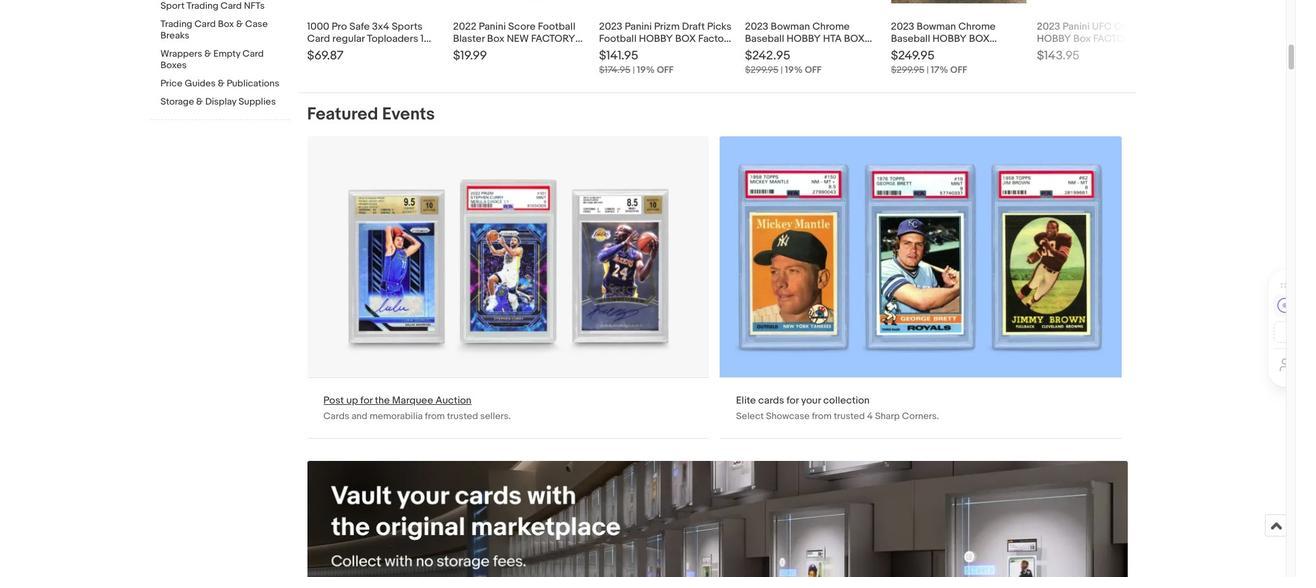 Task type: vqa. For each thing, say whether or not it's contained in the screenshot.
left from
yes



Task type: locate. For each thing, give the bounding box(es) containing it.
1 hobby from the left
[[639, 33, 673, 45]]

1 horizontal spatial for
[[787, 395, 799, 408]]

0 horizontal spatial 4
[[634, 45, 640, 58]]

3 autos from the left
[[1121, 45, 1148, 58]]

case
[[245, 18, 268, 30]]

2023 up $143.95
[[1037, 20, 1061, 33]]

0 horizontal spatial trusted
[[447, 411, 478, 423]]

2 sealed from the left
[[782, 45, 814, 58]]

elite
[[736, 395, 756, 408]]

for inside post up for the marquee auction cards and memorabilia from trusted sellers.
[[360, 395, 373, 408]]

hobby up $141.95 $174.95 | 19% off
[[639, 33, 673, 45]]

factory up $299.95 text box
[[745, 45, 779, 58]]

0 horizontal spatial for
[[360, 395, 373, 408]]

0 horizontal spatial panini
[[479, 20, 506, 33]]

football
[[538, 20, 576, 33], [599, 33, 637, 45]]

bowman for $242.95
[[771, 20, 810, 33]]

card down sport trading card nfts link
[[194, 18, 216, 30]]

| inside "$242.95 $299.95 | 19% off"
[[781, 64, 783, 76]]

2 factory from the left
[[1093, 33, 1138, 45]]

$299.95 down $249.95
[[891, 64, 925, 76]]

panini left prizm
[[625, 20, 652, 33]]

2 horizontal spatial card
[[243, 48, 264, 59]]

$299.95
[[745, 64, 779, 76], [891, 64, 925, 76]]

box right hta
[[844, 33, 865, 45]]

factory right 6
[[1093, 33, 1138, 45]]

2022
[[453, 20, 477, 33]]

1 sealed from the left
[[453, 45, 489, 58]]

1 baseball from the left
[[745, 33, 784, 45]]

1 chrome from the left
[[812, 20, 850, 33]]

0 horizontal spatial 19%
[[637, 64, 655, 76]]

autos down 2023 bowman chrome baseball hobby box factory sealed 2 autos image
[[970, 45, 997, 58]]

2 trusted from the left
[[834, 411, 865, 423]]

3 hobby from the left
[[933, 33, 967, 45]]

19% down $242.95
[[785, 64, 803, 76]]

4 hobby from the left
[[1037, 33, 1071, 45]]

| down $242.95
[[781, 64, 783, 76]]

& left the case
[[236, 18, 243, 30]]

2022 panini score football blaster box new factory sealed image
[[453, 0, 588, 7]]

publications
[[227, 78, 279, 89]]

2023 up $242.95
[[745, 20, 769, 33]]

for inside elite cards for your collection select showcase from trusted 4 sharp corners.
[[787, 395, 799, 408]]

| left 17%
[[927, 64, 929, 76]]

post up for the marquee auction cards and memorabilia from trusted sellers.
[[323, 395, 511, 423]]

1 horizontal spatial 4
[[867, 411, 873, 423]]

chrome down 2023 bowman chrome baseball hobby box factory sealed 2 autos image
[[958, 20, 996, 33]]

off
[[657, 64, 674, 76], [805, 64, 822, 76], [950, 64, 967, 76]]

panini for $141.95
[[625, 20, 652, 33]]

storage
[[161, 96, 194, 107]]

autos
[[824, 45, 851, 58], [970, 45, 997, 58], [1121, 45, 1148, 58]]

chrome up 3
[[812, 20, 850, 33]]

sealed left 6
[[1037, 45, 1073, 58]]

3 | from the left
[[927, 64, 929, 76]]

box left new
[[487, 33, 505, 45]]

2023 for $141.95
[[599, 20, 623, 33]]

bowman up "$242.95 $299.95 | 19% off"
[[771, 20, 810, 33]]

hobby inside 2023 bowman chrome baseball hobby hta box factory sealed 3 autos
[[787, 33, 821, 45]]

sealed up $174.95
[[599, 45, 631, 58]]

1 horizontal spatial box
[[487, 33, 505, 45]]

1 | from the left
[[633, 64, 635, 76]]

$141.95 $174.95 | 19% off
[[599, 49, 674, 76]]

$299.95 inside $249.95 $299.95 | 17% off
[[891, 64, 925, 76]]

1 horizontal spatial $299.95
[[891, 64, 925, 76]]

3 box from the left
[[969, 33, 990, 45]]

baseball inside 2023 bowman chrome baseball hobby box factory sealed 2 autos
[[891, 33, 930, 45]]

2 horizontal spatial sealed
[[928, 45, 960, 58]]

2 bowman from the left
[[917, 20, 956, 33]]

|
[[633, 64, 635, 76], [781, 64, 783, 76], [927, 64, 929, 76]]

1 autos from the left
[[824, 45, 851, 58]]

1 from from the left
[[425, 411, 445, 423]]

panini for $19.99
[[479, 20, 506, 33]]

| right $174.95
[[633, 64, 635, 76]]

sealed
[[453, 45, 489, 58], [1037, 45, 1073, 58]]

3 sealed from the left
[[928, 45, 960, 58]]

panini right 2022
[[479, 20, 506, 33]]

sealed up 17%
[[928, 45, 960, 58]]

factory inside '2023 panini ufc chronicles hobby box factory sealed 6 packs 2 autos'
[[1093, 33, 1138, 45]]

chrome inside 2023 bowman chrome baseball hobby box factory sealed 2 autos
[[958, 20, 996, 33]]

baseball inside 2023 bowman chrome baseball hobby hta box factory sealed 3 autos
[[745, 33, 784, 45]]

| for $242.95
[[781, 64, 783, 76]]

hobby up $143.95
[[1037, 33, 1071, 45]]

1 horizontal spatial 2
[[1113, 45, 1119, 58]]

1 horizontal spatial sealed
[[782, 45, 814, 58]]

baseball for $249.95
[[891, 33, 930, 45]]

nfts
[[244, 0, 265, 11]]

1 horizontal spatial sealed
[[1037, 45, 1073, 58]]

price
[[161, 78, 183, 89]]

2 hobby from the left
[[787, 33, 821, 45]]

from
[[425, 411, 445, 423], [812, 411, 832, 423]]

trading right sport
[[187, 0, 218, 11]]

box inside 2022 panini score football blaster box new factory sealed
[[487, 33, 505, 45]]

trading down sport
[[161, 18, 192, 30]]

| for $141.95
[[633, 64, 635, 76]]

19%
[[637, 64, 655, 76], [785, 64, 803, 76]]

panini inside '2023 panini ufc chronicles hobby box factory sealed 6 packs 2 autos'
[[1063, 20, 1090, 33]]

6
[[1076, 45, 1081, 58]]

$249.95
[[891, 49, 935, 64]]

& left empty
[[204, 48, 211, 59]]

1 for from the left
[[360, 395, 373, 408]]

2 box from the left
[[844, 33, 865, 45]]

0 horizontal spatial sealed
[[453, 45, 489, 58]]

$299.95 text field
[[891, 64, 925, 76]]

storage & display supplies link
[[161, 96, 289, 109]]

panini up 6
[[1063, 20, 1090, 33]]

0 vertical spatial 4
[[634, 45, 640, 58]]

1 off from the left
[[657, 64, 674, 76]]

19% for $141.95
[[637, 64, 655, 76]]

factory right prizm
[[698, 33, 733, 45]]

1 horizontal spatial baseball
[[891, 33, 930, 45]]

chrome
[[812, 20, 850, 33], [958, 20, 996, 33]]

2 inside 2023 bowman chrome baseball hobby box factory sealed 2 autos
[[962, 45, 968, 58]]

trading
[[187, 0, 218, 11], [161, 18, 192, 30]]

bowman
[[771, 20, 810, 33], [917, 20, 956, 33]]

box left ufc
[[1074, 33, 1091, 45]]

from inside elite cards for your collection select showcase from trusted 4 sharp corners.
[[812, 411, 832, 423]]

19% down autos
[[637, 64, 655, 76]]

1 trusted from the left
[[447, 411, 478, 423]]

hobby for $249.95
[[933, 33, 967, 45]]

0 horizontal spatial sealed
[[599, 45, 631, 58]]

2023 inside 2023 panini prizm draft picks football hobby box factory sealed 4 autos
[[599, 20, 623, 33]]

3 2023 from the left
[[891, 20, 915, 33]]

19% inside $141.95 $174.95 | 19% off
[[637, 64, 655, 76]]

for for up
[[360, 395, 373, 408]]

blaster
[[453, 33, 485, 45]]

the
[[375, 395, 390, 408]]

events
[[382, 104, 435, 125]]

bowman down 2023 bowman chrome baseball hobby box factory sealed 2 autos image
[[917, 20, 956, 33]]

2023 up $141.95
[[599, 20, 623, 33]]

2 right packs
[[1113, 45, 1119, 58]]

autos right 3
[[824, 45, 851, 58]]

off for $141.95
[[657, 64, 674, 76]]

bowman inside 2023 bowman chrome baseball hobby box factory sealed 2 autos
[[917, 20, 956, 33]]

supplies
[[239, 96, 276, 107]]

trusted inside post up for the marquee auction cards and memorabilia from trusted sellers.
[[447, 411, 478, 423]]

1 bowman from the left
[[771, 20, 810, 33]]

| inside $249.95 $299.95 | 17% off
[[927, 64, 929, 76]]

2 horizontal spatial |
[[927, 64, 929, 76]]

2 for from the left
[[787, 395, 799, 408]]

1 horizontal spatial factory
[[745, 45, 779, 58]]

sharp
[[875, 411, 900, 423]]

elite cards for your collection select showcase from trusted 4 sharp corners.
[[736, 395, 939, 423]]

1 2 from the left
[[962, 45, 968, 58]]

factory
[[698, 33, 733, 45], [745, 45, 779, 58], [891, 45, 925, 58]]

2023
[[599, 20, 623, 33], [745, 20, 769, 33], [891, 20, 915, 33], [1037, 20, 1061, 33]]

2 2023 from the left
[[745, 20, 769, 33]]

1 2023 from the left
[[599, 20, 623, 33]]

2 horizontal spatial box
[[1074, 33, 1091, 45]]

chrome inside 2023 bowman chrome baseball hobby hta box factory sealed 3 autos
[[812, 20, 850, 33]]

1 horizontal spatial factory
[[1093, 33, 1138, 45]]

3 panini from the left
[[1063, 20, 1090, 33]]

sealed inside 2023 bowman chrome baseball hobby hta box factory sealed 3 autos
[[782, 45, 814, 58]]

off down 3
[[805, 64, 822, 76]]

factory right new
[[531, 33, 576, 45]]

1 horizontal spatial card
[[221, 0, 242, 11]]

2 off from the left
[[805, 64, 822, 76]]

1 $299.95 from the left
[[745, 64, 779, 76]]

bowman inside 2023 bowman chrome baseball hobby hta box factory sealed 3 autos
[[771, 20, 810, 33]]

sport
[[161, 0, 185, 11]]

card right empty
[[243, 48, 264, 59]]

0 horizontal spatial box
[[218, 18, 234, 30]]

1 horizontal spatial off
[[805, 64, 822, 76]]

19% inside "$242.95 $299.95 | 19% off"
[[785, 64, 803, 76]]

1 horizontal spatial panini
[[625, 20, 652, 33]]

chronicles
[[1114, 20, 1164, 33]]

2 autos from the left
[[970, 45, 997, 58]]

box
[[675, 33, 696, 45], [844, 33, 865, 45], [969, 33, 990, 45]]

&
[[236, 18, 243, 30], [204, 48, 211, 59], [218, 78, 225, 89], [196, 96, 203, 107]]

box inside 2023 panini prizm draft picks football hobby box factory sealed 4 autos
[[675, 33, 696, 45]]

box down 2023 bowman chrome baseball hobby box factory sealed 2 autos image
[[969, 33, 990, 45]]

box down sport trading card nfts link
[[218, 18, 234, 30]]

19% for $242.95
[[785, 64, 803, 76]]

4
[[634, 45, 640, 58], [867, 411, 873, 423]]

& down guides
[[196, 96, 203, 107]]

2 baseball from the left
[[891, 33, 930, 45]]

1 horizontal spatial autos
[[970, 45, 997, 58]]

prizm
[[654, 20, 680, 33]]

None text field
[[307, 137, 709, 439], [720, 137, 1122, 439], [307, 137, 709, 439], [720, 137, 1122, 439]]

boxes
[[161, 59, 187, 71]]

box
[[218, 18, 234, 30], [487, 33, 505, 45], [1074, 33, 1091, 45]]

2 horizontal spatial autos
[[1121, 45, 1148, 58]]

1 box from the left
[[675, 33, 696, 45]]

1 horizontal spatial chrome
[[958, 20, 996, 33]]

2022 panini score football blaster box new factory sealed
[[453, 20, 576, 58]]

1 horizontal spatial |
[[781, 64, 783, 76]]

off inside "$242.95 $299.95 | 19% off"
[[805, 64, 822, 76]]

2023 bowman chrome baseball hobby box factory sealed 2 autos
[[891, 20, 997, 58]]

card
[[221, 0, 242, 11], [194, 18, 216, 30], [243, 48, 264, 59]]

$299.95 inside "$242.95 $299.95 | 19% off"
[[745, 64, 779, 76]]

2 $299.95 from the left
[[891, 64, 925, 76]]

your
[[801, 395, 821, 408]]

sport trading card nfts trading card box & case breaks wrappers & empty card boxes price guides & publications storage & display supplies
[[161, 0, 279, 107]]

0 horizontal spatial factory
[[698, 33, 733, 45]]

2 horizontal spatial panini
[[1063, 20, 1090, 33]]

0 horizontal spatial box
[[675, 33, 696, 45]]

$19.99
[[453, 49, 487, 64]]

factory
[[531, 33, 576, 45], [1093, 33, 1138, 45]]

2 19% from the left
[[785, 64, 803, 76]]

0 horizontal spatial baseball
[[745, 33, 784, 45]]

off inside $141.95 $174.95 | 19% off
[[657, 64, 674, 76]]

0 horizontal spatial from
[[425, 411, 445, 423]]

2 down 2023 bowman chrome baseball hobby box factory sealed 2 autos image
[[962, 45, 968, 58]]

2 panini from the left
[[625, 20, 652, 33]]

hobby up $249.95 $299.95 | 17% off
[[933, 33, 967, 45]]

None text field
[[307, 462, 1128, 578]]

1 horizontal spatial 19%
[[785, 64, 803, 76]]

trusted down auction
[[447, 411, 478, 423]]

4 2023 from the left
[[1037, 20, 1061, 33]]

0 horizontal spatial card
[[194, 18, 216, 30]]

3 off from the left
[[950, 64, 967, 76]]

0 horizontal spatial autos
[[824, 45, 851, 58]]

1 19% from the left
[[637, 64, 655, 76]]

display
[[205, 96, 236, 107]]

hobby for $242.95
[[787, 33, 821, 45]]

0 horizontal spatial chrome
[[812, 20, 850, 33]]

trusted down 'collection' at the right bottom
[[834, 411, 865, 423]]

sealed down 2022
[[453, 45, 489, 58]]

football up $141.95
[[599, 33, 637, 45]]

2 | from the left
[[781, 64, 783, 76]]

1 factory from the left
[[531, 33, 576, 45]]

2 vertical spatial card
[[243, 48, 264, 59]]

hobby inside 2023 panini prizm draft picks football hobby box factory sealed 4 autos
[[639, 33, 673, 45]]

0 vertical spatial card
[[221, 0, 242, 11]]

off inside $249.95 $299.95 | 17% off
[[950, 64, 967, 76]]

1 horizontal spatial box
[[844, 33, 865, 45]]

2 2 from the left
[[1113, 45, 1119, 58]]

1 horizontal spatial from
[[812, 411, 832, 423]]

for
[[360, 395, 373, 408], [787, 395, 799, 408]]

hobby
[[639, 33, 673, 45], [787, 33, 821, 45], [933, 33, 967, 45], [1037, 33, 1071, 45]]

2 chrome from the left
[[958, 20, 996, 33]]

$174.95
[[599, 64, 631, 76]]

sealed
[[599, 45, 631, 58], [782, 45, 814, 58], [928, 45, 960, 58]]

factory up $299.95 text field at the top right of the page
[[891, 45, 925, 58]]

autos down chronicles
[[1121, 45, 1148, 58]]

4 left sharp
[[867, 411, 873, 423]]

card left nfts
[[221, 0, 242, 11]]

up
[[346, 395, 358, 408]]

trusted
[[447, 411, 478, 423], [834, 411, 865, 423]]

panini inside 2022 panini score football blaster box new factory sealed
[[479, 20, 506, 33]]

sport trading card nfts link
[[161, 0, 289, 13]]

football right score at the left
[[538, 20, 576, 33]]

off down autos
[[657, 64, 674, 76]]

box right autos
[[675, 33, 696, 45]]

panini
[[479, 20, 506, 33], [625, 20, 652, 33], [1063, 20, 1090, 33]]

$299.95 down $242.95
[[745, 64, 779, 76]]

score
[[508, 20, 536, 33]]

& up display
[[218, 78, 225, 89]]

0 horizontal spatial |
[[633, 64, 635, 76]]

2 horizontal spatial box
[[969, 33, 990, 45]]

2 from from the left
[[812, 411, 832, 423]]

panini inside 2023 panini prizm draft picks football hobby box factory sealed 4 autos
[[625, 20, 652, 33]]

sealed left 3
[[782, 45, 814, 58]]

baseball up $242.95
[[745, 33, 784, 45]]

2 horizontal spatial factory
[[891, 45, 925, 58]]

2
[[962, 45, 968, 58], [1113, 45, 1119, 58]]

trusted inside elite cards for your collection select showcase from trusted 4 sharp corners.
[[834, 411, 865, 423]]

1 vertical spatial 4
[[867, 411, 873, 423]]

$141.95
[[599, 49, 639, 64]]

box inside '2023 panini ufc chronicles hobby box factory sealed 6 packs 2 autos'
[[1074, 33, 1091, 45]]

1 horizontal spatial bowman
[[917, 20, 956, 33]]

for up showcase
[[787, 395, 799, 408]]

2 sealed from the left
[[1037, 45, 1073, 58]]

from down your
[[812, 411, 832, 423]]

2023 up $249.95
[[891, 20, 915, 33]]

from down auction
[[425, 411, 445, 423]]

$299.95 for $249.95
[[891, 64, 925, 76]]

0 horizontal spatial factory
[[531, 33, 576, 45]]

showcase
[[766, 411, 810, 423]]

auction
[[436, 395, 472, 408]]

| inside $141.95 $174.95 | 19% off
[[633, 64, 635, 76]]

2023 inside 2023 bowman chrome baseball hobby hta box factory sealed 3 autos
[[745, 20, 769, 33]]

for right up
[[360, 395, 373, 408]]

0 horizontal spatial $299.95
[[745, 64, 779, 76]]

1 horizontal spatial football
[[599, 33, 637, 45]]

cards
[[758, 395, 784, 408]]

hobby inside 2023 bowman chrome baseball hobby box factory sealed 2 autos
[[933, 33, 967, 45]]

4 left autos
[[634, 45, 640, 58]]

1 sealed from the left
[[599, 45, 631, 58]]

hobby left hta
[[787, 33, 821, 45]]

0 horizontal spatial bowman
[[771, 20, 810, 33]]

baseball
[[745, 33, 784, 45], [891, 33, 930, 45]]

factory inside 2023 bowman chrome baseball hobby box factory sealed 2 autos
[[891, 45, 925, 58]]

box for $19.99
[[487, 33, 505, 45]]

1 panini from the left
[[479, 20, 506, 33]]

2023 inside 2023 bowman chrome baseball hobby box factory sealed 2 autos
[[891, 20, 915, 33]]

hobby inside '2023 panini ufc chronicles hobby box factory sealed 6 packs 2 autos'
[[1037, 33, 1071, 45]]

17%
[[931, 64, 948, 76]]

1 horizontal spatial trusted
[[834, 411, 865, 423]]

2 horizontal spatial off
[[950, 64, 967, 76]]

0 horizontal spatial 2
[[962, 45, 968, 58]]

0 horizontal spatial football
[[538, 20, 576, 33]]

marquee
[[392, 395, 433, 408]]

0 horizontal spatial off
[[657, 64, 674, 76]]

baseball up $249.95
[[891, 33, 930, 45]]

off right 17%
[[950, 64, 967, 76]]



Task type: describe. For each thing, give the bounding box(es) containing it.
autos inside 2023 bowman chrome baseball hobby box factory sealed 2 autos
[[970, 45, 997, 58]]

draft
[[682, 20, 705, 33]]

empty
[[213, 48, 240, 59]]

featured events
[[307, 104, 435, 125]]

4 inside 2023 panini prizm draft picks football hobby box factory sealed 4 autos
[[634, 45, 640, 58]]

1 vertical spatial trading
[[161, 18, 192, 30]]

autos inside '2023 panini ufc chronicles hobby box factory sealed 6 packs 2 autos'
[[1121, 45, 1148, 58]]

panini for $143.95
[[1063, 20, 1090, 33]]

$143.95
[[1037, 49, 1080, 64]]

cards
[[323, 411, 349, 423]]

chrome for $242.95
[[812, 20, 850, 33]]

chrome for $249.95
[[958, 20, 996, 33]]

sellers.
[[480, 411, 511, 423]]

breaks
[[161, 30, 190, 41]]

ufc
[[1092, 20, 1112, 33]]

baseball for $242.95
[[745, 33, 784, 45]]

off for $242.95
[[805, 64, 822, 76]]

$299.95 text field
[[745, 64, 779, 76]]

$69.87 link
[[307, 0, 442, 79]]

2023 bowman chrome baseball hobby box factory sealed 2 autos image
[[891, 0, 1026, 4]]

2023 for $242.95
[[745, 20, 769, 33]]

$242.95 $299.95 | 19% off
[[745, 49, 822, 76]]

corners.
[[902, 411, 939, 423]]

sealed inside 2023 bowman chrome baseball hobby box factory sealed 2 autos
[[928, 45, 960, 58]]

football inside 2023 panini prizm draft picks football hobby box factory sealed 4 autos
[[599, 33, 637, 45]]

factory inside 2023 bowman chrome baseball hobby hta box factory sealed 3 autos
[[745, 45, 779, 58]]

$249.95 $299.95 | 17% off
[[891, 49, 967, 76]]

select
[[736, 411, 764, 423]]

wrappers & empty card boxes link
[[161, 48, 289, 72]]

4 inside elite cards for your collection select showcase from trusted 4 sharp corners.
[[867, 411, 873, 423]]

from inside post up for the marquee auction cards and memorabilia from trusted sellers.
[[425, 411, 445, 423]]

picks
[[707, 20, 732, 33]]

autos
[[642, 45, 675, 58]]

sealed inside '2023 panini ufc chronicles hobby box factory sealed 6 packs 2 autos'
[[1037, 45, 1073, 58]]

1 vertical spatial card
[[194, 18, 216, 30]]

featured
[[307, 104, 378, 125]]

$299.95 for $242.95
[[745, 64, 779, 76]]

guides
[[185, 78, 216, 89]]

price guides & publications link
[[161, 78, 289, 91]]

2023 inside '2023 panini ufc chronicles hobby box factory sealed 6 packs 2 autos'
[[1037, 20, 1061, 33]]

box for $143.95
[[1074, 33, 1091, 45]]

2023 panini ufc chronicles hobby box factory sealed 6 packs 2 autos
[[1037, 20, 1164, 58]]

for for cards
[[787, 395, 799, 408]]

factory inside 2022 panini score football blaster box new factory sealed
[[531, 33, 576, 45]]

sealed inside 2023 panini prizm draft picks football hobby box factory sealed 4 autos
[[599, 45, 631, 58]]

football inside 2022 panini score football blaster box new factory sealed
[[538, 20, 576, 33]]

new
[[507, 33, 529, 45]]

2023 for $249.95
[[891, 20, 915, 33]]

memorabilia
[[370, 411, 423, 423]]

2023 bowman chrome baseball hobby hta box factory sealed 3 autos
[[745, 20, 865, 58]]

packs
[[1084, 45, 1111, 58]]

2 inside '2023 panini ufc chronicles hobby box factory sealed 6 packs 2 autos'
[[1113, 45, 1119, 58]]

box inside 2023 bowman chrome baseball hobby box factory sealed 2 autos
[[969, 33, 990, 45]]

3
[[816, 45, 822, 58]]

box inside 2023 bowman chrome baseball hobby hta box factory sealed 3 autos
[[844, 33, 865, 45]]

2023 panini prizm draft picks football hobby box factory sealed 4 autos
[[599, 20, 733, 58]]

box inside sport trading card nfts trading card box & case breaks wrappers & empty card boxes price guides & publications storage & display supplies
[[218, 18, 234, 30]]

and
[[352, 411, 368, 423]]

post
[[323, 395, 344, 408]]

collection
[[823, 395, 870, 408]]

sealed inside 2022 panini score football blaster box new factory sealed
[[453, 45, 489, 58]]

$174.95 text field
[[599, 64, 631, 76]]

hobby for $143.95
[[1037, 33, 1071, 45]]

$69.87
[[307, 49, 344, 64]]

0 vertical spatial trading
[[187, 0, 218, 11]]

factory inside 2023 panini prizm draft picks football hobby box factory sealed 4 autos
[[698, 33, 733, 45]]

ebay vault image
[[307, 462, 1128, 578]]

off for $249.95
[[950, 64, 967, 76]]

$242.95
[[745, 49, 790, 64]]

| for $249.95
[[927, 64, 929, 76]]

bowman for $249.95
[[917, 20, 956, 33]]

autos inside 2023 bowman chrome baseball hobby hta box factory sealed 3 autos
[[824, 45, 851, 58]]

wrappers
[[161, 48, 202, 59]]

trading card box & case breaks link
[[161, 18, 289, 43]]

hta
[[823, 33, 842, 45]]



